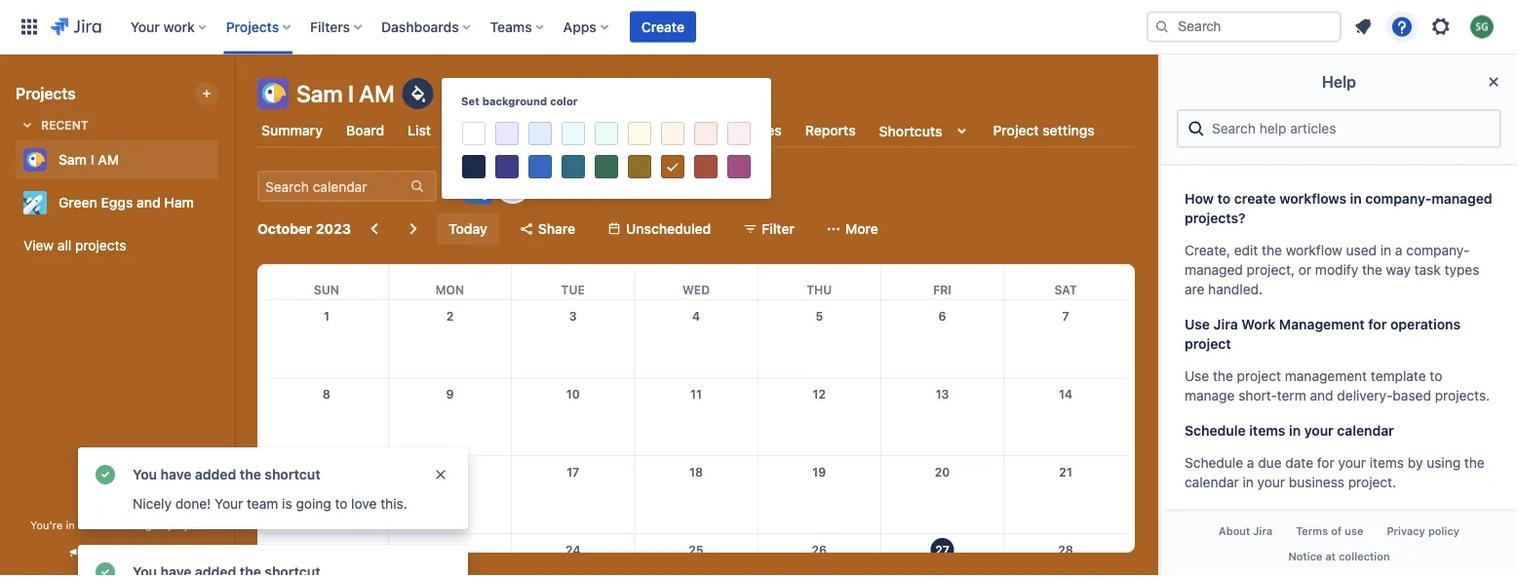 Task type: locate. For each thing, give the bounding box(es) containing it.
collection
[[1339, 550, 1390, 563]]

share
[[538, 221, 576, 237]]

create
[[642, 19, 685, 35]]

0 vertical spatial jira
[[1214, 316, 1238, 333]]

in inside how to create workflows in company-managed projects?
[[1351, 191, 1362, 207]]

1 horizontal spatial 17
[[1226, 512, 1240, 528]]

2 vertical spatial to
[[335, 496, 348, 512]]

filters
[[310, 19, 350, 35]]

1 horizontal spatial your
[[215, 496, 243, 512]]

use up manage
[[1185, 368, 1210, 384]]

calendar
[[455, 122, 513, 138]]

in up show 17 more articles
[[1243, 474, 1254, 491]]

2 vertical spatial managed
[[118, 519, 165, 532]]

0 vertical spatial items
[[1250, 423, 1286, 439]]

1 vertical spatial items
[[1370, 455, 1405, 471]]

am
[[359, 80, 395, 107], [98, 152, 119, 168]]

managed down create,
[[1185, 262, 1243, 278]]

sam i am link
[[16, 140, 211, 179]]

0 horizontal spatial am
[[98, 152, 119, 168]]

0 horizontal spatial your
[[1258, 474, 1286, 491]]

set background color image
[[406, 82, 430, 105]]

0 vertical spatial am
[[359, 80, 395, 107]]

management
[[1285, 368, 1368, 384]]

your profile and settings image
[[1471, 15, 1494, 39]]

i up the green
[[90, 152, 94, 168]]

for for date
[[1318, 455, 1335, 471]]

project down done!
[[168, 519, 204, 532]]

create, edit the workflow used in a company- managed project, or modify the way task types are handled.
[[1185, 242, 1480, 297]]

2 vertical spatial project
[[168, 519, 204, 532]]

october 2023
[[257, 221, 351, 237]]

jira inside button
[[1254, 525, 1273, 538]]

1
[[324, 309, 330, 323]]

0 vertical spatial and
[[137, 195, 161, 211]]

jira inside use jira work management for operations project
[[1214, 316, 1238, 333]]

managed down nicely
[[118, 519, 165, 532]]

terms of use
[[1296, 525, 1364, 538]]

your up project.
[[1339, 455, 1366, 471]]

notifications image
[[1352, 15, 1375, 39]]

and inside use the project management template to manage short-term and delivery-based projects.
[[1310, 388, 1334, 404]]

search image
[[1155, 19, 1170, 35]]

how to create workflows in company-managed projects?
[[1185, 191, 1493, 226]]

sam
[[297, 80, 343, 107], [59, 152, 87, 168]]

added
[[195, 467, 236, 483]]

1 horizontal spatial projects
[[226, 19, 279, 35]]

calendar down delivery-
[[1338, 423, 1395, 439]]

managed up types
[[1432, 191, 1493, 207]]

orange radio
[[658, 152, 688, 182]]

21 link
[[1051, 457, 1082, 488]]

15 link
[[311, 457, 342, 488]]

business
[[1289, 474, 1345, 491]]

1 vertical spatial sam i am
[[59, 152, 119, 168]]

13 link
[[927, 379, 958, 410]]

appswitcher icon image
[[18, 15, 41, 39]]

policy
[[1429, 525, 1460, 538]]

blue image
[[529, 155, 552, 178]]

1 horizontal spatial sam i am
[[297, 80, 395, 107]]

use the project management template to manage short-term and delivery-based projects.
[[1185, 368, 1490, 404]]

0 vertical spatial projects
[[226, 19, 279, 35]]

0 vertical spatial i
[[348, 80, 354, 107]]

light-orange radio
[[658, 119, 688, 148]]

1 add to starred image from the top
[[213, 148, 236, 172]]

term
[[1277, 388, 1307, 404]]

use inside use the project management template to manage short-term and delivery-based projects.
[[1185, 368, 1210, 384]]

1 horizontal spatial sam
[[297, 80, 343, 107]]

1 horizontal spatial a
[[1247, 455, 1255, 471]]

16 link
[[434, 457, 466, 488]]

filter
[[762, 221, 795, 237]]

am up green eggs and ham link
[[98, 152, 119, 168]]

use down are
[[1185, 316, 1210, 333]]

0 vertical spatial sam
[[297, 80, 343, 107]]

the up manage
[[1213, 368, 1234, 384]]

for
[[1369, 316, 1387, 333], [1318, 455, 1335, 471]]

more button
[[814, 214, 890, 245]]

14
[[1059, 387, 1073, 401]]

add to starred image for sam i am
[[213, 148, 236, 172]]

give feedback
[[87, 547, 167, 560]]

light-magenta radio
[[725, 119, 754, 148]]

light orange image
[[661, 122, 685, 145]]

1 vertical spatial jira
[[1254, 525, 1273, 538]]

1 vertical spatial your
[[1339, 455, 1366, 471]]

project
[[993, 122, 1039, 138]]

12
[[813, 387, 826, 401]]

your left work
[[130, 19, 160, 35]]

grid containing sun
[[265, 264, 1127, 576]]

terms of use link
[[1285, 520, 1376, 544]]

work
[[1242, 316, 1276, 333]]

set
[[461, 95, 480, 108]]

a inside create, edit the workflow used in a company- managed project, or modify the way task types are handled.
[[1396, 242, 1403, 258]]

0 horizontal spatial your
[[130, 19, 160, 35]]

handled.
[[1209, 281, 1263, 297]]

to
[[1218, 191, 1231, 207], [1430, 368, 1443, 384], [335, 496, 348, 512]]

1 vertical spatial am
[[98, 152, 119, 168]]

to up projects?
[[1218, 191, 1231, 207]]

0 vertical spatial add to starred image
[[213, 148, 236, 172]]

0 vertical spatial company-
[[1366, 191, 1432, 207]]

calendar
[[1338, 423, 1395, 439], [1185, 474, 1239, 491]]

1 vertical spatial project
[[1237, 368, 1282, 384]]

0 horizontal spatial sam i am
[[59, 152, 119, 168]]

projects inside the projects dropdown button
[[226, 19, 279, 35]]

project up manage
[[1185, 336, 1232, 352]]

0 vertical spatial for
[[1369, 316, 1387, 333]]

jira for about
[[1254, 525, 1273, 538]]

0 horizontal spatial 17
[[567, 465, 580, 479]]

1 horizontal spatial items
[[1370, 455, 1405, 471]]

1 vertical spatial company-
[[1407, 242, 1470, 258]]

sam down the recent
[[59, 152, 87, 168]]

1 horizontal spatial for
[[1369, 316, 1387, 333]]

schedule a due date for your items by using the calendar in your business project.
[[1185, 455, 1485, 491]]

1 vertical spatial a
[[1247, 455, 1255, 471]]

light teal image
[[562, 122, 585, 145]]

terms
[[1296, 525, 1329, 538]]

row up 18
[[265, 378, 1127, 456]]

2 vertical spatial a
[[78, 519, 84, 532]]

1 horizontal spatial project
[[1185, 336, 1232, 352]]

items up due
[[1250, 423, 1286, 439]]

next month image
[[402, 217, 425, 241]]

1 use from the top
[[1185, 316, 1210, 333]]

0 vertical spatial schedule
[[1185, 423, 1246, 439]]

use inside use jira work management for operations project
[[1185, 316, 1210, 333]]

tue
[[561, 283, 585, 297]]

1 horizontal spatial managed
[[1185, 262, 1243, 278]]

projects up collapse recent projects image
[[16, 84, 76, 103]]

1 horizontal spatial jira
[[1254, 525, 1273, 538]]

2 horizontal spatial to
[[1430, 368, 1443, 384]]

0 horizontal spatial project
[[168, 519, 204, 532]]

fri
[[934, 283, 952, 297]]

i
[[348, 80, 354, 107], [90, 152, 94, 168]]

0 horizontal spatial projects
[[16, 84, 76, 103]]

1 vertical spatial schedule
[[1185, 455, 1244, 471]]

schedule inside schedule a due date for your items by using the calendar in your business project.
[[1185, 455, 1244, 471]]

0 vertical spatial project
[[1185, 336, 1232, 352]]

0 vertical spatial to
[[1218, 191, 1231, 207]]

projects up the sidebar navigation icon
[[226, 19, 279, 35]]

0 vertical spatial your
[[130, 19, 160, 35]]

in up date
[[1289, 423, 1301, 439]]

a left team-
[[78, 519, 84, 532]]

add people image
[[501, 175, 525, 198]]

project up short-
[[1237, 368, 1282, 384]]

reports
[[805, 122, 856, 138]]

schedule down manage
[[1185, 423, 1246, 439]]

shortcuts button
[[876, 113, 978, 148]]

in right workflows
[[1351, 191, 1362, 207]]

your inside popup button
[[130, 19, 160, 35]]

2 horizontal spatial project
[[1237, 368, 1282, 384]]

1 vertical spatial add to starred image
[[213, 191, 236, 215]]

sam up the summary
[[297, 80, 343, 107]]

0 vertical spatial a
[[1396, 242, 1403, 258]]

apps button
[[558, 11, 616, 42]]

project inside use the project management template to manage short-term and delivery-based projects.
[[1237, 368, 1282, 384]]

october
[[257, 221, 312, 237]]

0 horizontal spatial sam
[[59, 152, 87, 168]]

add to starred image
[[213, 148, 236, 172], [213, 191, 236, 215]]

items up project.
[[1370, 455, 1405, 471]]

1 vertical spatial sam
[[59, 152, 87, 168]]

1 vertical spatial and
[[1310, 388, 1334, 404]]

jira image
[[51, 15, 101, 39], [51, 15, 101, 39]]

sam i am down the recent
[[59, 152, 119, 168]]

view all projects
[[23, 237, 126, 254]]

i up board
[[348, 80, 354, 107]]

to left love
[[335, 496, 348, 512]]

0 horizontal spatial jira
[[1214, 316, 1238, 333]]

previous month image
[[363, 217, 386, 241]]

love
[[351, 496, 377, 512]]

row
[[265, 264, 1127, 300], [265, 300, 1127, 378], [265, 378, 1127, 456], [265, 456, 1127, 534], [265, 534, 1127, 576]]

your up date
[[1305, 423, 1334, 439]]

2 use from the top
[[1185, 368, 1210, 384]]

calendar up the show
[[1185, 474, 1239, 491]]

schedule left due
[[1185, 455, 1244, 471]]

yellow image
[[628, 155, 652, 178]]

am up board
[[359, 80, 395, 107]]

pages
[[678, 122, 717, 138]]

4
[[692, 309, 700, 323]]

5 row from the top
[[265, 534, 1127, 576]]

banner
[[0, 0, 1518, 55]]

set background color
[[461, 95, 578, 108]]

your
[[1305, 423, 1334, 439], [1339, 455, 1366, 471], [1258, 474, 1286, 491]]

company- up used
[[1366, 191, 1432, 207]]

teal image
[[562, 155, 585, 178]]

for inside use jira work management for operations project
[[1369, 316, 1387, 333]]

template
[[1371, 368, 1427, 384]]

row up 25 link
[[265, 456, 1127, 534]]

using
[[1427, 455, 1461, 471]]

issues link
[[737, 113, 786, 148]]

0 vertical spatial use
[[1185, 316, 1210, 333]]

thu link
[[803, 264, 836, 299]]

and left the ham
[[137, 195, 161, 211]]

1 vertical spatial managed
[[1185, 262, 1243, 278]]

sam i am up board
[[297, 80, 395, 107]]

2 vertical spatial your
[[1258, 474, 1286, 491]]

your down you have added the shortcut
[[215, 496, 243, 512]]

sun link
[[310, 264, 343, 299]]

privacy
[[1387, 525, 1426, 538]]

1 row from the top
[[265, 264, 1127, 300]]

to up based
[[1430, 368, 1443, 384]]

primary element
[[12, 0, 1147, 54]]

0 horizontal spatial calendar
[[1185, 474, 1239, 491]]

2 horizontal spatial managed
[[1432, 191, 1493, 207]]

light-teal radio
[[559, 119, 588, 148]]

and down management
[[1310, 388, 1334, 404]]

1 vertical spatial i
[[90, 152, 94, 168]]

0 vertical spatial calendar
[[1338, 423, 1395, 439]]

in up way
[[1381, 242, 1392, 258]]

company-
[[1366, 191, 1432, 207], [1407, 242, 1470, 258]]

due
[[1258, 455, 1282, 471]]

1 vertical spatial to
[[1430, 368, 1443, 384]]

1 horizontal spatial to
[[1218, 191, 1231, 207]]

1 vertical spatial for
[[1318, 455, 1335, 471]]

dashboards button
[[376, 11, 479, 42]]

dismiss image
[[433, 467, 449, 483]]

more
[[1244, 512, 1277, 528]]

row down 18
[[265, 534, 1127, 576]]

summary
[[261, 122, 323, 138]]

0 vertical spatial managed
[[1432, 191, 1493, 207]]

how
[[1185, 191, 1214, 207]]

in inside schedule a due date for your items by using the calendar in your business project.
[[1243, 474, 1254, 491]]

in right "you're"
[[66, 519, 75, 532]]

for up business
[[1318, 455, 1335, 471]]

for left the operations
[[1369, 316, 1387, 333]]

by
[[1408, 455, 1423, 471]]

unscheduled button
[[595, 214, 723, 245]]

add to starred image right the ham
[[213, 191, 236, 215]]

tab list
[[246, 113, 1147, 148]]

filters button
[[304, 11, 370, 42]]

a up way
[[1396, 242, 1403, 258]]

0 vertical spatial your
[[1305, 423, 1334, 439]]

1 vertical spatial 17
[[1226, 512, 1240, 528]]

collapse recent projects image
[[16, 113, 39, 137]]

add to starred image down the sidebar navigation icon
[[213, 148, 236, 172]]

18 link
[[681, 457, 712, 488]]

0 vertical spatial 17
[[567, 465, 580, 479]]

company- up task
[[1407, 242, 1470, 258]]

0 horizontal spatial managed
[[118, 519, 165, 532]]

light green image
[[595, 122, 618, 145]]

row containing 1
[[265, 300, 1127, 378]]

12 link
[[804, 379, 835, 410]]

2 horizontal spatial a
[[1396, 242, 1403, 258]]

add to starred image for green eggs and ham
[[213, 191, 236, 215]]

a left due
[[1247, 455, 1255, 471]]

Search help articles field
[[1206, 111, 1492, 146]]

shortcut
[[265, 467, 321, 483]]

2 row from the top
[[265, 300, 1127, 378]]

jira
[[1214, 316, 1238, 333], [1254, 525, 1273, 538]]

the up "team" on the bottom
[[240, 467, 261, 483]]

for inside schedule a due date for your items by using the calendar in your business project.
[[1318, 455, 1335, 471]]

your down due
[[1258, 474, 1286, 491]]

1 schedule from the top
[[1185, 423, 1246, 439]]

2 link
[[434, 300, 466, 332]]

row up 4 link
[[265, 264, 1127, 300]]

show 17 more articles button
[[1177, 508, 1338, 532]]

0 horizontal spatial i
[[90, 152, 94, 168]]

the right using
[[1465, 455, 1485, 471]]

1 vertical spatial calendar
[[1185, 474, 1239, 491]]

your work
[[130, 19, 195, 35]]

0 horizontal spatial for
[[1318, 455, 1335, 471]]

company- inside how to create workflows in company-managed projects?
[[1366, 191, 1432, 207]]

4 row from the top
[[265, 456, 1127, 534]]

more
[[846, 221, 879, 237]]

workflow
[[1286, 242, 1343, 258]]

1 horizontal spatial and
[[1310, 388, 1334, 404]]

1 vertical spatial use
[[1185, 368, 1210, 384]]

7 link
[[1051, 300, 1082, 332]]

create
[[1235, 191, 1276, 207]]

row down 'wed'
[[265, 300, 1127, 378]]

3 link
[[558, 300, 589, 332]]

for for management
[[1369, 316, 1387, 333]]

2 add to starred image from the top
[[213, 191, 236, 215]]

1 vertical spatial projects
[[16, 84, 76, 103]]

light-purple radio
[[493, 119, 522, 148]]

grid
[[265, 264, 1127, 576]]

dark image
[[462, 155, 486, 178]]

a inside schedule a due date for your items by using the calendar in your business project.
[[1247, 455, 1255, 471]]

board
[[346, 122, 384, 138]]

help
[[1323, 73, 1357, 91]]

3 row from the top
[[265, 378, 1127, 456]]

all
[[57, 237, 71, 254]]

red radio
[[692, 152, 721, 181]]

0 vertical spatial sam i am
[[297, 80, 395, 107]]

2 schedule from the top
[[1185, 455, 1244, 471]]



Task type: vqa. For each thing, say whether or not it's contained in the screenshot.
topmost managed
yes



Task type: describe. For each thing, give the bounding box(es) containing it.
eggs
[[101, 195, 133, 211]]

magenta radio
[[725, 152, 754, 181]]

nicely
[[133, 496, 172, 512]]

to inside use the project management template to manage short-term and delivery-based projects.
[[1430, 368, 1443, 384]]

issues
[[741, 122, 782, 138]]

company- inside create, edit the workflow used in a company- managed project, or modify the way task types are handled.
[[1407, 242, 1470, 258]]

today
[[449, 221, 487, 237]]

1 horizontal spatial am
[[359, 80, 395, 107]]

0 horizontal spatial to
[[335, 496, 348, 512]]

success image
[[94, 561, 117, 576]]

0 horizontal spatial and
[[137, 195, 161, 211]]

about
[[1219, 525, 1251, 538]]

6 link
[[927, 300, 958, 332]]

green eggs and ham
[[59, 195, 194, 211]]

white image
[[462, 122, 486, 145]]

have
[[161, 467, 192, 483]]

17 link
[[558, 457, 589, 488]]

row containing 22
[[265, 534, 1127, 576]]

the up project,
[[1262, 242, 1283, 258]]

sidebar navigation image
[[213, 78, 256, 117]]

use for use jira work management for operations project
[[1185, 316, 1210, 333]]

project inside use jira work management for operations project
[[1185, 336, 1232, 352]]

help image
[[1391, 15, 1414, 39]]

schedule for schedule items in your calendar
[[1185, 423, 1246, 439]]

yellow radio
[[625, 152, 654, 181]]

8
[[323, 387, 331, 401]]

row containing 8
[[265, 378, 1127, 456]]

team
[[247, 496, 278, 512]]

ham
[[164, 195, 194, 211]]

light yellow image
[[628, 122, 652, 145]]

sam green image
[[458, 171, 490, 202]]

light-blue radio
[[526, 119, 555, 148]]

red image
[[694, 155, 718, 178]]

thu
[[807, 283, 832, 297]]

10 link
[[558, 379, 589, 410]]

1 horizontal spatial i
[[348, 80, 354, 107]]

28 link
[[1051, 534, 1082, 566]]

articles
[[1280, 512, 1328, 528]]

row containing sun
[[265, 264, 1127, 300]]

settings
[[1043, 122, 1095, 138]]

20 link
[[927, 457, 958, 488]]

row containing 15
[[265, 456, 1127, 534]]

board link
[[342, 113, 388, 148]]

27 link
[[927, 534, 958, 566]]

the down used
[[1363, 262, 1383, 278]]

use for use the project management template to manage short-term and delivery-based projects.
[[1185, 368, 1210, 384]]

22 link
[[311, 534, 342, 566]]

settings image
[[1430, 15, 1453, 39]]

tab list containing calendar
[[246, 113, 1147, 148]]

share button
[[507, 214, 587, 245]]

light-red radio
[[692, 119, 721, 148]]

mon link
[[432, 264, 468, 299]]

teal radio
[[559, 152, 588, 181]]

short-
[[1239, 388, 1277, 404]]

to inside how to create workflows in company-managed projects?
[[1218, 191, 1231, 207]]

1 horizontal spatial your
[[1305, 423, 1334, 439]]

the inside use the project management template to manage short-term and delivery-based projects.
[[1213, 368, 1234, 384]]

green
[[59, 195, 97, 211]]

light red image
[[694, 122, 718, 145]]

use jira work management for operations project
[[1185, 316, 1461, 352]]

green image
[[595, 155, 618, 178]]

white radio
[[459, 119, 489, 148]]

in inside create, edit the workflow used in a company- managed project, or modify the way task types are handled.
[[1381, 242, 1392, 258]]

0 horizontal spatial a
[[78, 519, 84, 532]]

types
[[1445, 262, 1480, 278]]

purple radio
[[493, 152, 522, 181]]

dark radio
[[459, 152, 489, 181]]

background
[[482, 95, 547, 108]]

5
[[816, 309, 823, 323]]

are
[[1185, 281, 1205, 297]]

1 horizontal spatial calendar
[[1338, 423, 1395, 439]]

items inside schedule a due date for your items by using the calendar in your business project.
[[1370, 455, 1405, 471]]

2 horizontal spatial your
[[1339, 455, 1366, 471]]

managed inside create, edit the workflow used in a company- managed project, or modify the way task types are handled.
[[1185, 262, 1243, 278]]

the inside schedule a due date for your items by using the calendar in your business project.
[[1465, 455, 1485, 471]]

today button
[[437, 214, 499, 245]]

jira for use
[[1214, 316, 1238, 333]]

show 17 more articles
[[1187, 512, 1328, 528]]

light purple image
[[495, 122, 519, 145]]

0 horizontal spatial items
[[1250, 423, 1286, 439]]

about jira button
[[1207, 520, 1285, 544]]

green radio
[[592, 152, 621, 181]]

24 link
[[558, 534, 589, 566]]

this.
[[381, 496, 407, 512]]

19
[[813, 465, 826, 479]]

schedule items in your calendar
[[1185, 423, 1395, 439]]

1 vertical spatial your
[[215, 496, 243, 512]]

calendar inside schedule a due date for your items by using the calendar in your business project.
[[1185, 474, 1239, 491]]

9
[[446, 387, 454, 401]]

view all projects link
[[16, 228, 218, 263]]

16
[[443, 465, 457, 479]]

17 inside button
[[1226, 512, 1240, 528]]

22
[[319, 543, 334, 557]]

purple image
[[495, 155, 519, 178]]

2
[[446, 309, 454, 323]]

or
[[1299, 262, 1312, 278]]

5 link
[[804, 300, 835, 332]]

managed inside how to create workflows in company-managed projects?
[[1432, 191, 1493, 207]]

timeline link
[[532, 113, 595, 148]]

pages link
[[674, 113, 721, 148]]

Search calendar text field
[[259, 173, 408, 200]]

blue radio
[[526, 152, 555, 181]]

give
[[87, 547, 111, 560]]

23
[[443, 543, 458, 557]]

create,
[[1185, 242, 1231, 258]]

project,
[[1247, 262, 1295, 278]]

13
[[936, 387, 949, 401]]

28
[[1059, 543, 1074, 557]]

Search field
[[1147, 11, 1342, 42]]

orange image
[[662, 156, 684, 179]]

view
[[23, 237, 54, 254]]

projects.
[[1435, 388, 1490, 404]]

edit
[[1235, 242, 1258, 258]]

teams
[[490, 19, 532, 35]]

25
[[689, 543, 704, 557]]

fri link
[[930, 264, 956, 299]]

11 link
[[681, 379, 712, 410]]

date
[[1286, 455, 1314, 471]]

i inside 'link'
[[90, 152, 94, 168]]

unscheduled image
[[607, 221, 622, 237]]

19 link
[[804, 457, 835, 488]]

filter button
[[731, 214, 807, 245]]

light blue image
[[529, 122, 552, 145]]

banner containing your work
[[0, 0, 1518, 55]]

light-green radio
[[592, 119, 621, 148]]

25 link
[[681, 534, 712, 566]]

privacy policy link
[[1376, 520, 1472, 544]]

modify
[[1316, 262, 1359, 278]]

20
[[935, 465, 950, 479]]

sam inside 'link'
[[59, 152, 87, 168]]

light magenta image
[[728, 122, 751, 145]]

reports link
[[801, 113, 860, 148]]

color
[[550, 95, 578, 108]]

close image
[[1483, 70, 1506, 94]]

magenta image
[[728, 155, 751, 178]]

project settings link
[[989, 113, 1099, 148]]

management
[[1280, 316, 1365, 333]]

you
[[133, 467, 157, 483]]

am inside 'link'
[[98, 152, 119, 168]]

sam i am inside 'link'
[[59, 152, 119, 168]]

of
[[1332, 525, 1342, 538]]

success image
[[94, 463, 117, 487]]

way
[[1387, 262, 1411, 278]]

light-yellow radio
[[625, 119, 654, 148]]

manage
[[1185, 388, 1235, 404]]

create project image
[[199, 86, 215, 101]]

schedule for schedule a due date for your items by using the calendar in your business project.
[[1185, 455, 1244, 471]]



